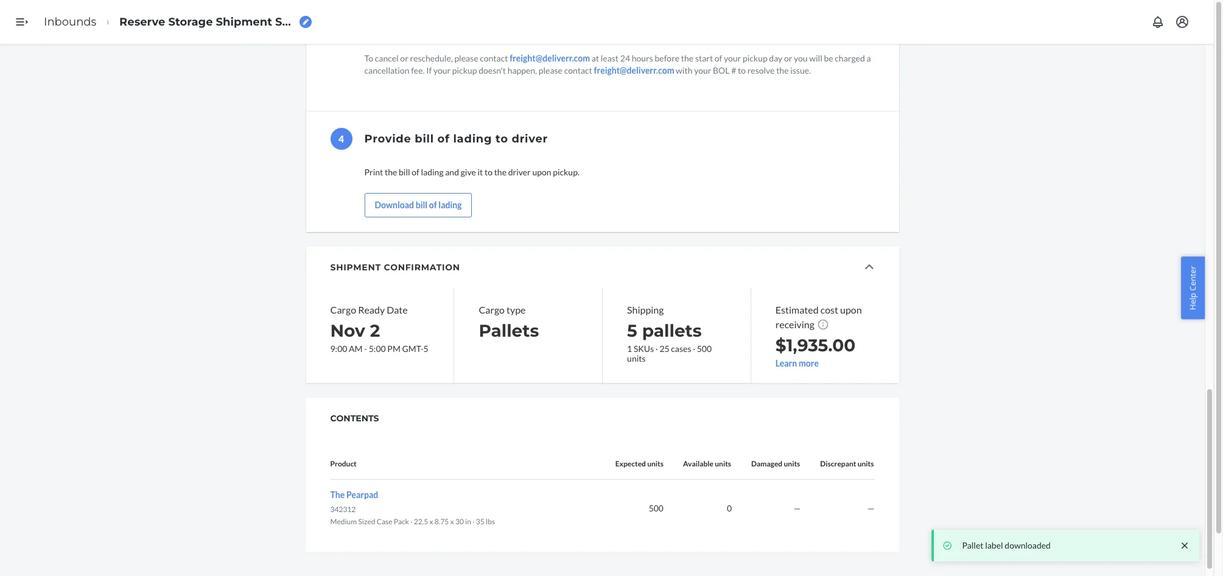Task type: locate. For each thing, give the bounding box(es) containing it.
open navigation image
[[15, 15, 29, 29]]

cargo up nov
[[330, 304, 356, 316]]

0 vertical spatial freight@deliverr.com
[[510, 53, 590, 63]]

1 horizontal spatial 5
[[627, 321, 638, 341]]

freight@deliverr.com down hours
[[594, 65, 675, 76]]

or right the cancel
[[400, 53, 409, 63]]

freight@deliverr.com up happen,
[[510, 53, 590, 63]]

please
[[455, 53, 479, 63], [539, 65, 563, 76]]

units right available
[[715, 459, 732, 469]]

cargo left 'type'
[[479, 304, 505, 316]]

500 down expected units
[[649, 503, 664, 514]]

500 right cases
[[697, 344, 712, 354]]

shipment
[[330, 262, 381, 273]]

5
[[627, 321, 638, 341], [424, 344, 429, 354]]

$1,935.00
[[776, 335, 856, 356]]

2 vertical spatial bill
[[416, 200, 428, 210]]

the pearpad 342312 medium sized case pack · 22.5 x 8.75 x 30 in · 35 lbs
[[330, 490, 495, 526]]

units
[[627, 353, 646, 364], [648, 459, 664, 469], [715, 459, 732, 469], [784, 459, 801, 469], [858, 459, 874, 469]]

1 vertical spatial contact
[[564, 65, 593, 76]]

label
[[986, 540, 1004, 551]]

am
[[349, 344, 363, 354]]

1 vertical spatial freight@deliverr.com link
[[594, 65, 675, 76]]

1 horizontal spatial freight@deliverr.com
[[594, 65, 675, 76]]

day
[[770, 53, 783, 63]]

2 or from the left
[[785, 53, 793, 63]]

contact
[[480, 53, 508, 63], [564, 65, 593, 76]]

or
[[400, 53, 409, 63], [785, 53, 793, 63]]

help center
[[1188, 266, 1199, 310]]

pm
[[388, 344, 401, 354]]

1 cargo from the left
[[330, 304, 356, 316]]

driver
[[512, 132, 548, 146], [508, 167, 531, 177]]

5 up 1
[[627, 321, 638, 341]]

cargo for date
[[330, 304, 356, 316]]

pallets
[[642, 321, 702, 341]]

the pearpad link
[[330, 490, 378, 500]]

please right 'reschedule,'
[[455, 53, 479, 63]]

· left "22.5"
[[411, 517, 413, 526]]

0 horizontal spatial —
[[794, 503, 801, 514]]

pickup
[[743, 53, 768, 63], [452, 65, 477, 76]]

1 horizontal spatial upon
[[841, 304, 862, 316]]

0 horizontal spatial or
[[400, 53, 409, 63]]

0 vertical spatial to
[[738, 65, 746, 76]]

1 horizontal spatial or
[[785, 53, 793, 63]]

·
[[656, 344, 658, 354], [693, 344, 696, 354], [411, 517, 413, 526], [473, 517, 475, 526]]

date
[[387, 304, 408, 316]]

1 vertical spatial please
[[539, 65, 563, 76]]

bol
[[713, 65, 730, 76]]

estimated
[[776, 304, 819, 316]]

cargo inside cargo ready date nov 2 9:00 am - 5:00 pm gmt-5
[[330, 304, 356, 316]]

x left 8.75
[[430, 517, 433, 526]]

25
[[660, 344, 670, 354]]

1 horizontal spatial cargo
[[479, 304, 505, 316]]

35
[[476, 517, 485, 526]]

cases
[[671, 344, 692, 354]]

lading for download
[[439, 200, 462, 210]]

upon left pickup.
[[533, 167, 552, 177]]

nov
[[330, 321, 365, 341]]

1 vertical spatial pickup
[[452, 65, 477, 76]]

inbounds
[[44, 15, 96, 28]]

lading left and
[[421, 167, 444, 177]]

0 horizontal spatial freight@deliverr.com link
[[510, 53, 590, 63]]

0 horizontal spatial to
[[485, 167, 493, 177]]

0 vertical spatial 5
[[627, 321, 638, 341]]

0 horizontal spatial pickup
[[452, 65, 477, 76]]

upon right the cost
[[841, 304, 862, 316]]

1 vertical spatial freight@deliverr.com
[[594, 65, 675, 76]]

learn
[[776, 358, 798, 369]]

at
[[592, 53, 599, 63]]

of right download
[[429, 200, 437, 210]]

ready
[[358, 304, 385, 316]]

0 horizontal spatial x
[[430, 517, 433, 526]]

your right if
[[434, 65, 451, 76]]

discrepant
[[821, 459, 857, 469]]

0 horizontal spatial 5
[[424, 344, 429, 354]]

product
[[330, 459, 357, 469]]

of
[[715, 53, 723, 63], [438, 132, 450, 146], [412, 167, 420, 177], [429, 200, 437, 210]]

lading for provide
[[454, 132, 492, 146]]

cargo ready date nov 2 9:00 am - 5:00 pm gmt-5
[[330, 304, 429, 354]]

bill right print
[[399, 167, 410, 177]]

pencil alt image
[[303, 19, 309, 25]]

pickup up resolve
[[743, 53, 768, 63]]

1 vertical spatial 500
[[649, 503, 664, 514]]

2 vertical spatial to
[[485, 167, 493, 177]]

pickup down to cancel or reschedule, please contact freight@deliverr.com on the top of the page
[[452, 65, 477, 76]]

cargo
[[330, 304, 356, 316], [479, 304, 505, 316]]

1 vertical spatial to
[[496, 132, 509, 146]]

contents
[[330, 413, 379, 424]]

lbs
[[486, 517, 495, 526]]

please inside at least 24 hours before the start of your pickup day or you will be charged a cancellation fee. if your pickup doesn't happen, please contact
[[539, 65, 563, 76]]

your up # at the top right
[[724, 53, 741, 63]]

freight@deliverr.com link
[[510, 53, 590, 63], [594, 65, 675, 76]]

1 horizontal spatial x
[[451, 517, 454, 526]]

to right it
[[485, 167, 493, 177]]

— down 'discrepant units'
[[868, 503, 875, 514]]

lading up print the bill of lading and give it to the driver upon pickup.
[[454, 132, 492, 146]]

0 horizontal spatial your
[[434, 65, 451, 76]]

lading down and
[[439, 200, 462, 210]]

units for expected
[[648, 459, 664, 469]]

— down damaged units
[[794, 503, 801, 514]]

contact down "at"
[[564, 65, 593, 76]]

$1,935.00 learn more
[[776, 335, 856, 369]]

30
[[456, 517, 464, 526]]

1 horizontal spatial to
[[496, 132, 509, 146]]

inbounds link
[[44, 15, 96, 28]]

download bill of lading
[[375, 200, 462, 210]]

1 — from the left
[[794, 503, 801, 514]]

342312
[[330, 505, 356, 514]]

damaged units
[[752, 459, 801, 469]]

0 vertical spatial upon
[[533, 167, 552, 177]]

0 horizontal spatial please
[[455, 53, 479, 63]]

estimated cost upon receiving
[[776, 304, 862, 330]]

doesn't
[[479, 65, 506, 76]]

please right happen,
[[539, 65, 563, 76]]

1 horizontal spatial please
[[539, 65, 563, 76]]

units right the expected
[[648, 459, 664, 469]]

contact up doesn't
[[480, 53, 508, 63]]

issue.
[[791, 65, 811, 76]]

cargo inside cargo type pallets
[[479, 304, 505, 316]]

0 vertical spatial contact
[[480, 53, 508, 63]]

· right cases
[[693, 344, 696, 354]]

print the bill of lading and give it to the driver upon pickup.
[[365, 167, 580, 177]]

lading
[[454, 132, 492, 146], [421, 167, 444, 177], [439, 200, 462, 210]]

provide
[[365, 132, 411, 146]]

0 vertical spatial 500
[[697, 344, 712, 354]]

to right # at the top right
[[738, 65, 746, 76]]

units right damaged
[[784, 459, 801, 469]]

units left 25
[[627, 353, 646, 364]]

hours
[[632, 53, 654, 63]]

0 horizontal spatial cargo
[[330, 304, 356, 316]]

1 vertical spatial driver
[[508, 167, 531, 177]]

freight@deliverr.com link up happen,
[[510, 53, 590, 63]]

units right the discrepant
[[858, 459, 874, 469]]

the
[[330, 490, 345, 500]]

2 x from the left
[[451, 517, 454, 526]]

bill right provide
[[415, 132, 434, 146]]

2 vertical spatial lading
[[439, 200, 462, 210]]

of up and
[[438, 132, 450, 146]]

cancel
[[375, 53, 399, 63]]

of inside at least 24 hours before the start of your pickup day or you will be charged a cancellation fee. if your pickup doesn't happen, please contact
[[715, 53, 723, 63]]

0 vertical spatial lading
[[454, 132, 492, 146]]

to up print the bill of lading and give it to the driver upon pickup.
[[496, 132, 509, 146]]

1 horizontal spatial contact
[[564, 65, 593, 76]]

5 right pm
[[424, 344, 429, 354]]

1 vertical spatial 5
[[424, 344, 429, 354]]

0 vertical spatial driver
[[512, 132, 548, 146]]

the right print
[[385, 167, 397, 177]]

or right the day
[[785, 53, 793, 63]]

skus
[[634, 344, 654, 354]]

1 horizontal spatial 500
[[697, 344, 712, 354]]

open account menu image
[[1176, 15, 1190, 29]]

9:00
[[330, 344, 347, 354]]

fee.
[[411, 65, 425, 76]]

bill right download
[[416, 200, 428, 210]]

the right it
[[494, 167, 507, 177]]

500
[[697, 344, 712, 354], [649, 503, 664, 514]]

1 horizontal spatial —
[[868, 503, 875, 514]]

shipment
[[216, 15, 272, 28]]

help center button
[[1182, 257, 1206, 319]]

units for available
[[715, 459, 732, 469]]

5 inside shipping 5 pallets 1 skus · 25 cases · 500 units
[[627, 321, 638, 341]]

2 cargo from the left
[[479, 304, 505, 316]]

cargo for pallets
[[479, 304, 505, 316]]

0 horizontal spatial freight@deliverr.com
[[510, 53, 590, 63]]

lading inside button
[[439, 200, 462, 210]]

your
[[724, 53, 741, 63], [434, 65, 451, 76], [695, 65, 712, 76]]

1 horizontal spatial pickup
[[743, 53, 768, 63]]

confirmation
[[384, 262, 460, 273]]

1 vertical spatial upon
[[841, 304, 862, 316]]

bill inside button
[[416, 200, 428, 210]]

0 vertical spatial bill
[[415, 132, 434, 146]]

your down start
[[695, 65, 712, 76]]

of up "bol" at the right top of page
[[715, 53, 723, 63]]

center
[[1188, 266, 1199, 291]]

of inside button
[[429, 200, 437, 210]]

contact inside at least 24 hours before the start of your pickup day or you will be charged a cancellation fee. if your pickup doesn't happen, please contact
[[564, 65, 593, 76]]

in
[[466, 517, 471, 526]]

chevron up image
[[865, 262, 874, 272]]

1 x from the left
[[430, 517, 433, 526]]

breadcrumbs navigation
[[34, 4, 357, 40]]

#
[[732, 65, 737, 76]]

the up with
[[682, 53, 694, 63]]

0 vertical spatial pickup
[[743, 53, 768, 63]]

the
[[682, 53, 694, 63], [777, 65, 789, 76], [385, 167, 397, 177], [494, 167, 507, 177]]

1 vertical spatial bill
[[399, 167, 410, 177]]

pearpad
[[347, 490, 378, 500]]

freight@deliverr.com link down hours
[[594, 65, 675, 76]]

pickup.
[[553, 167, 580, 177]]

x left 30
[[451, 517, 454, 526]]

0 horizontal spatial upon
[[533, 167, 552, 177]]



Task type: describe. For each thing, give the bounding box(es) containing it.
cancellation
[[365, 65, 410, 76]]

5:00
[[369, 344, 386, 354]]

0
[[727, 503, 732, 514]]

start
[[696, 53, 713, 63]]

the down the day
[[777, 65, 789, 76]]

pallets
[[479, 321, 539, 341]]

give
[[461, 167, 476, 177]]

learn more button
[[776, 358, 819, 369]]

-
[[364, 344, 367, 354]]

you
[[794, 53, 808, 63]]

sized
[[358, 517, 375, 526]]

2 — from the left
[[868, 503, 875, 514]]

a
[[867, 53, 871, 63]]

or inside at least 24 hours before the start of your pickup day or you will be charged a cancellation fee. if your pickup doesn't happen, please contact
[[785, 53, 793, 63]]

24
[[621, 53, 630, 63]]

0 horizontal spatial 500
[[649, 503, 664, 514]]

gmt-
[[402, 344, 424, 354]]

22.5
[[414, 517, 428, 526]]

type
[[507, 304, 526, 316]]

more
[[799, 358, 819, 369]]

of up download bill of lading
[[412, 167, 420, 177]]

if
[[427, 65, 432, 76]]

pack
[[394, 517, 409, 526]]

units for damaged
[[784, 459, 801, 469]]

help
[[1188, 293, 1199, 310]]

shipment confirmation
[[330, 262, 460, 273]]

pallet label downloaded
[[963, 540, 1051, 551]]

2 horizontal spatial to
[[738, 65, 746, 76]]

· right in
[[473, 517, 475, 526]]

downloaded
[[1005, 540, 1051, 551]]

upon inside estimated cost upon receiving
[[841, 304, 862, 316]]

bill for provide
[[415, 132, 434, 146]]

bill for download
[[416, 200, 428, 210]]

0 horizontal spatial contact
[[480, 53, 508, 63]]

cargo type pallets
[[479, 304, 539, 341]]

reserve storage shipment sti1e0dfc0e25
[[119, 15, 357, 28]]

5 inside cargo ready date nov 2 9:00 am - 5:00 pm gmt-5
[[424, 344, 429, 354]]

the inside at least 24 hours before the start of your pickup day or you will be charged a cancellation fee. if your pickup doesn't happen, please contact
[[682, 53, 694, 63]]

damaged
[[752, 459, 783, 469]]

expected
[[616, 459, 646, 469]]

1 horizontal spatial freight@deliverr.com link
[[594, 65, 675, 76]]

available
[[683, 459, 714, 469]]

1 vertical spatial lading
[[421, 167, 444, 177]]

2
[[370, 321, 380, 341]]

500 inside shipping 5 pallets 1 skus · 25 cases · 500 units
[[697, 344, 712, 354]]

sti1e0dfc0e25
[[275, 15, 357, 28]]

storage
[[168, 15, 213, 28]]

4
[[339, 133, 344, 144]]

resolve
[[748, 65, 775, 76]]

happen,
[[508, 65, 537, 76]]

with
[[676, 65, 693, 76]]

1 or from the left
[[400, 53, 409, 63]]

at least 24 hours before the start of your pickup day or you will be charged a cancellation fee. if your pickup doesn't happen, please contact
[[365, 53, 871, 76]]

download
[[375, 200, 414, 210]]

to
[[365, 53, 373, 63]]

shipment confirmation button
[[306, 247, 899, 288]]

1 horizontal spatial your
[[695, 65, 712, 76]]

open notifications image
[[1151, 15, 1166, 29]]

close toast image
[[1179, 540, 1192, 552]]

reserve
[[119, 15, 165, 28]]

expected units
[[616, 459, 664, 469]]

available units
[[683, 459, 732, 469]]

print
[[365, 167, 383, 177]]

1
[[627, 344, 632, 354]]

provide bill of lading to driver
[[365, 132, 548, 146]]

receiving
[[776, 319, 815, 330]]

units inside shipping 5 pallets 1 skus · 25 cases · 500 units
[[627, 353, 646, 364]]

before
[[655, 53, 680, 63]]

least
[[601, 53, 619, 63]]

8.75
[[435, 517, 449, 526]]

and
[[445, 167, 459, 177]]

units for discrepant
[[858, 459, 874, 469]]

pallet
[[963, 540, 984, 551]]

be
[[824, 53, 834, 63]]

to cancel or reschedule, please contact freight@deliverr.com
[[365, 53, 590, 63]]

0 vertical spatial freight@deliverr.com link
[[510, 53, 590, 63]]

shipping 5 pallets 1 skus · 25 cases · 500 units
[[627, 304, 712, 364]]

· left 25
[[656, 344, 658, 354]]

download bill of lading button
[[365, 193, 472, 218]]

cost
[[821, 304, 839, 316]]

discrepant units
[[821, 459, 874, 469]]

0 vertical spatial please
[[455, 53, 479, 63]]

will
[[810, 53, 823, 63]]

shipping
[[627, 304, 664, 316]]

charged
[[835, 53, 865, 63]]

reschedule,
[[410, 53, 453, 63]]

2 horizontal spatial your
[[724, 53, 741, 63]]

case
[[377, 517, 393, 526]]

medium
[[330, 517, 357, 526]]



Task type: vqa. For each thing, say whether or not it's contained in the screenshot.
the - related to Levels
no



